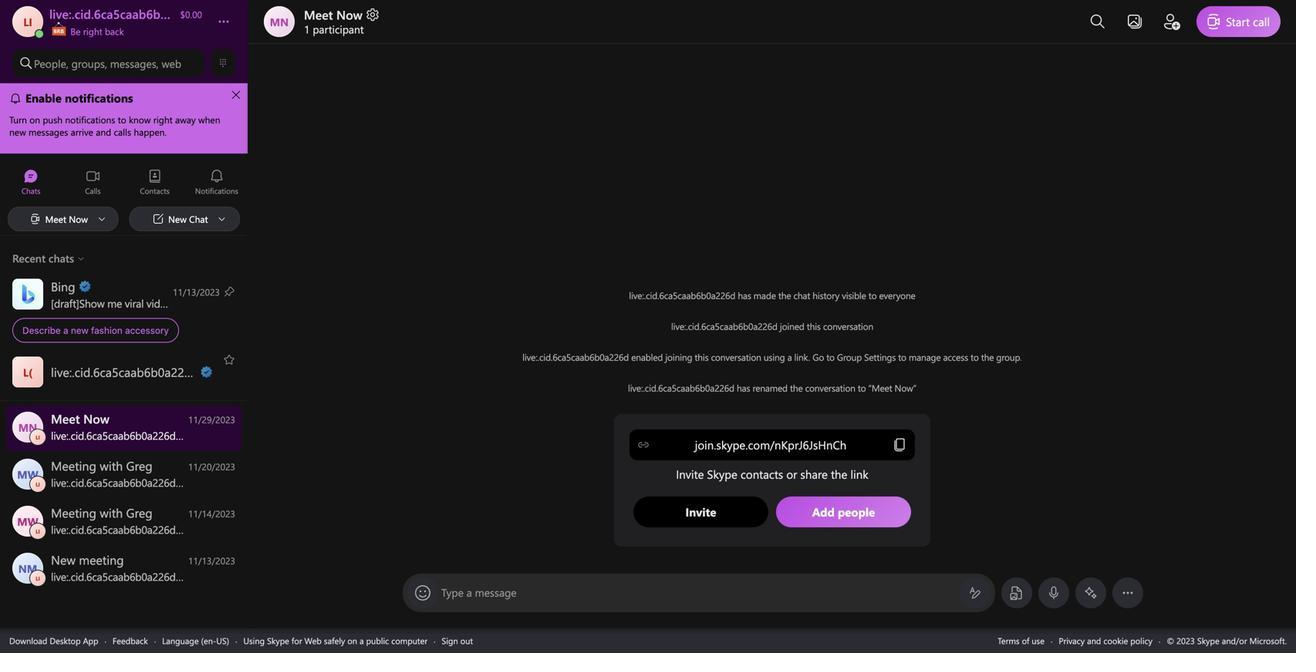 Task type: describe. For each thing, give the bounding box(es) containing it.
sign out link
[[442, 635, 473, 647]]

sign out
[[442, 635, 473, 647]]

1 horizontal spatial a
[[360, 635, 364, 647]]

meet now
[[304, 6, 363, 23]]

language (en-us)
[[162, 635, 229, 647]]

safely
[[324, 635, 345, 647]]

web
[[305, 635, 322, 647]]

visible
[[842, 434, 866, 446]]

language (en-us) link
[[162, 635, 229, 647]]

[draft]show me viral videos on tiktok
[[51, 296, 223, 311]]

to
[[869, 434, 877, 446]]

public
[[366, 635, 389, 647]]

using skype for web safely on a public computer link
[[243, 635, 428, 647]]

a for type
[[467, 586, 472, 600]]

now
[[336, 6, 363, 23]]

feedback link
[[113, 635, 148, 647]]

[draft]show
[[51, 296, 105, 311]]

for
[[292, 635, 302, 647]]

terms
[[998, 635, 1020, 647]]

terms of use link
[[998, 635, 1045, 647]]

us)
[[216, 635, 229, 647]]

accessory
[[125, 325, 169, 336]]

be right back button
[[49, 22, 202, 37]]

download
[[9, 635, 47, 647]]

privacy and cookie policy link
[[1059, 635, 1153, 647]]

Type a message text field
[[442, 586, 957, 601]]

using
[[243, 635, 265, 647]]

meet
[[304, 6, 333, 23]]

terms of use
[[998, 635, 1045, 647]]

app
[[83, 635, 98, 647]]

use
[[1032, 635, 1045, 647]]



Task type: locate. For each thing, give the bounding box(es) containing it.
0 vertical spatial on
[[179, 296, 191, 311]]

on right safely on the bottom of the page
[[347, 635, 357, 647]]

desktop
[[50, 635, 81, 647]]

privacy and cookie policy
[[1059, 635, 1153, 647]]

new
[[71, 325, 89, 336]]

live:.cid.6ca5caab6b0a226d has made the chat history visible to everyone
[[629, 434, 916, 446]]

0 horizontal spatial a
[[63, 325, 68, 336]]

people, groups, messages, web
[[34, 56, 181, 70]]

everyone
[[879, 434, 916, 446]]

groups,
[[71, 56, 107, 70]]

viral
[[125, 296, 144, 311]]

a left new on the left of the page
[[63, 325, 68, 336]]

chat
[[794, 434, 810, 446]]

0 vertical spatial a
[[63, 325, 68, 336]]

a right type at the bottom
[[467, 586, 472, 600]]

web
[[162, 56, 181, 70]]

fashion
[[91, 325, 122, 336]]

tiktok
[[194, 296, 223, 311]]

feedback
[[113, 635, 148, 647]]

of
[[1022, 635, 1029, 647]]

people,
[[34, 56, 69, 70]]

messages,
[[110, 56, 159, 70]]

and
[[1087, 635, 1101, 647]]

be right back
[[68, 25, 124, 37]]

2 vertical spatial a
[[360, 635, 364, 647]]

made
[[754, 434, 776, 446]]

a
[[63, 325, 68, 336], [467, 586, 472, 600], [360, 635, 364, 647]]

1 vertical spatial on
[[347, 635, 357, 647]]

0 horizontal spatial on
[[179, 296, 191, 311]]

sign
[[442, 635, 458, 647]]

language
[[162, 635, 199, 647]]

on left tiktok
[[179, 296, 191, 311]]

me
[[107, 296, 122, 311]]

on
[[179, 296, 191, 311], [347, 635, 357, 647]]

a for describe
[[63, 325, 68, 336]]

1 horizontal spatial on
[[347, 635, 357, 647]]

out
[[460, 635, 473, 647]]

type
[[441, 586, 464, 600]]

history
[[813, 434, 840, 446]]

type a message
[[441, 586, 517, 600]]

2 horizontal spatial a
[[467, 586, 472, 600]]

meet now button
[[304, 6, 380, 23]]

1 vertical spatial a
[[467, 586, 472, 600]]

message
[[475, 586, 517, 600]]

live:.cid.6ca5caab6b0a226d
[[629, 434, 735, 446]]

people, groups, messages, web button
[[12, 49, 204, 77]]

download desktop app link
[[9, 635, 98, 647]]

skype
[[267, 635, 289, 647]]

has
[[738, 434, 751, 446]]

using skype for web safely on a public computer
[[243, 635, 428, 647]]

(en-
[[201, 635, 216, 647]]

privacy
[[1059, 635, 1085, 647]]

right
[[83, 25, 102, 37]]

the
[[778, 434, 791, 446]]

a left public
[[360, 635, 364, 647]]

tab list
[[0, 162, 248, 204]]

back
[[105, 25, 124, 37]]

describe
[[22, 325, 61, 336]]

cookie
[[1104, 635, 1128, 647]]

be
[[70, 25, 81, 37]]

videos
[[147, 296, 176, 311]]

policy
[[1131, 635, 1153, 647]]

describe a new fashion accessory
[[22, 325, 169, 336]]

computer
[[391, 635, 428, 647]]

download desktop app
[[9, 635, 98, 647]]



Task type: vqa. For each thing, say whether or not it's contained in the screenshot.
the your
no



